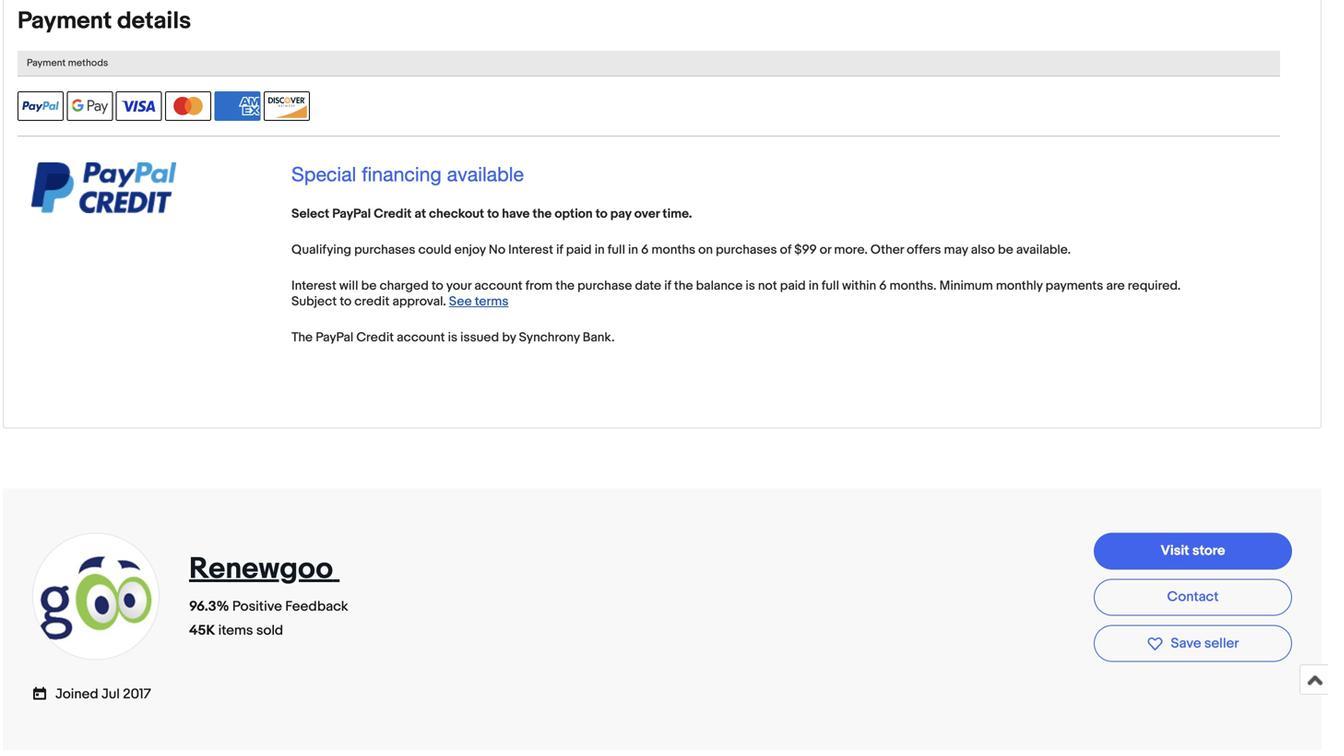 Task type: locate. For each thing, give the bounding box(es) containing it.
to left the your
[[432, 278, 444, 294]]

1 vertical spatial is
[[448, 330, 458, 346]]

discover image
[[264, 91, 310, 121]]

paypal for select
[[332, 206, 371, 222]]

payment for payment details
[[18, 7, 112, 35]]

0 vertical spatial 6
[[642, 242, 649, 258]]

on
[[699, 242, 713, 258]]

45k
[[189, 623, 215, 639]]

0 horizontal spatial interest
[[292, 278, 337, 294]]

payment
[[18, 7, 112, 35], [27, 57, 66, 69]]

full inside interest will be charged to your account from the purchase date if the balance is not paid in full within 6 months. minimum monthly payments are required. subject to credit approval.
[[822, 278, 840, 294]]

1 vertical spatial be
[[361, 278, 377, 294]]

1 purchases from the left
[[354, 242, 416, 258]]

0 vertical spatial is
[[746, 278, 756, 294]]

issued
[[461, 330, 499, 346]]

6 right within
[[880, 278, 887, 294]]

renewgoo image
[[31, 532, 161, 661]]

1 vertical spatial credit
[[357, 330, 394, 346]]

in down $99
[[809, 278, 819, 294]]

in down pay at the top of page
[[629, 242, 639, 258]]

interest will be charged to your account from the purchase date if the balance is not paid in full within 6 months. minimum monthly payments are required. subject to credit approval.
[[292, 278, 1182, 310]]

paid
[[566, 242, 592, 258], [781, 278, 806, 294]]

payment left the methods
[[27, 57, 66, 69]]

0 horizontal spatial purchases
[[354, 242, 416, 258]]

account
[[475, 278, 523, 294], [397, 330, 445, 346]]

purchases up charged
[[354, 242, 416, 258]]

1 vertical spatial paypal
[[316, 330, 354, 346]]

full down pay at the top of page
[[608, 242, 626, 258]]

credit down credit
[[357, 330, 394, 346]]

the right date
[[674, 278, 694, 294]]

2 horizontal spatial in
[[809, 278, 819, 294]]

from
[[526, 278, 553, 294]]

more.
[[835, 242, 868, 258]]

the
[[533, 206, 552, 222], [556, 278, 575, 294], [674, 278, 694, 294]]

seller
[[1205, 635, 1240, 652]]

purchases left of
[[716, 242, 778, 258]]

items
[[218, 623, 253, 639]]

1 horizontal spatial the
[[556, 278, 575, 294]]

6 left months
[[642, 242, 649, 258]]

1 vertical spatial full
[[822, 278, 840, 294]]

pay
[[611, 206, 632, 222]]

paypal image
[[18, 91, 64, 121]]

offers
[[907, 242, 942, 258]]

select
[[292, 206, 330, 222]]

or
[[820, 242, 832, 258]]

0 horizontal spatial is
[[448, 330, 458, 346]]

paid right not
[[781, 278, 806, 294]]

the
[[292, 330, 313, 346]]

0 horizontal spatial if
[[557, 242, 564, 258]]

in up purchase
[[595, 242, 605, 258]]

american express image
[[215, 91, 261, 121]]

paid down option
[[566, 242, 592, 258]]

1 vertical spatial interest
[[292, 278, 337, 294]]

required.
[[1129, 278, 1182, 294]]

within
[[843, 278, 877, 294]]

interest right no
[[509, 242, 554, 258]]

other
[[871, 242, 905, 258]]

could
[[419, 242, 452, 258]]

0 horizontal spatial full
[[608, 242, 626, 258]]

is left not
[[746, 278, 756, 294]]

1 vertical spatial account
[[397, 330, 445, 346]]

methods
[[68, 57, 108, 69]]

payment for payment methods
[[27, 57, 66, 69]]

special
[[292, 162, 357, 185]]

credit left 'at'
[[374, 206, 412, 222]]

1 vertical spatial 6
[[880, 278, 887, 294]]

to left pay at the top of page
[[596, 206, 608, 222]]

be right also
[[999, 242, 1014, 258]]

1 horizontal spatial if
[[665, 278, 672, 294]]

1 horizontal spatial 6
[[880, 278, 887, 294]]

0 vertical spatial paid
[[566, 242, 592, 258]]

save seller
[[1172, 635, 1240, 652]]

paypal right the
[[316, 330, 354, 346]]

1 horizontal spatial is
[[746, 278, 756, 294]]

synchrony
[[519, 330, 580, 346]]

0 horizontal spatial be
[[361, 278, 377, 294]]

full left within
[[822, 278, 840, 294]]

checkout
[[429, 206, 485, 222]]

96.3% positive feedback 45k items sold
[[189, 599, 349, 639]]

account down approval.
[[397, 330, 445, 346]]

enjoy
[[455, 242, 486, 258]]

1 horizontal spatial purchases
[[716, 242, 778, 258]]

interest
[[509, 242, 554, 258], [292, 278, 337, 294]]

details
[[117, 7, 191, 35]]

1 horizontal spatial interest
[[509, 242, 554, 258]]

google pay image
[[67, 91, 113, 121]]

0 vertical spatial full
[[608, 242, 626, 258]]

purchases
[[354, 242, 416, 258], [716, 242, 778, 258]]

not
[[759, 278, 778, 294]]

1 horizontal spatial paid
[[781, 278, 806, 294]]

interest left the will
[[292, 278, 337, 294]]

0 vertical spatial account
[[475, 278, 523, 294]]

6 inside interest will be charged to your account from the purchase date if the balance is not paid in full within 6 months. minimum monthly payments are required. subject to credit approval.
[[880, 278, 887, 294]]

paypal for the
[[316, 330, 354, 346]]

qualifying
[[292, 242, 352, 258]]

account down no
[[475, 278, 523, 294]]

1 vertical spatial payment
[[27, 57, 66, 69]]

full
[[608, 242, 626, 258], [822, 278, 840, 294]]

6
[[642, 242, 649, 258], [880, 278, 887, 294]]

account inside interest will be charged to your account from the purchase date if the balance is not paid in full within 6 months. minimum monthly payments are required. subject to credit approval.
[[475, 278, 523, 294]]

months.
[[890, 278, 937, 294]]

0 vertical spatial if
[[557, 242, 564, 258]]

in
[[595, 242, 605, 258], [629, 242, 639, 258], [809, 278, 819, 294]]

payment details
[[18, 7, 191, 35]]

text__icon wrapper image
[[32, 685, 55, 701]]

1 vertical spatial paid
[[781, 278, 806, 294]]

payment up the payment methods
[[18, 7, 112, 35]]

months
[[652, 242, 696, 258]]

over
[[635, 206, 660, 222]]

renewgoo
[[189, 551, 333, 587]]

0 vertical spatial credit
[[374, 206, 412, 222]]

subject
[[292, 294, 337, 310]]

if down option
[[557, 242, 564, 258]]

the right from
[[556, 278, 575, 294]]

0 vertical spatial be
[[999, 242, 1014, 258]]

1 horizontal spatial account
[[475, 278, 523, 294]]

to
[[487, 206, 499, 222], [596, 206, 608, 222], [432, 278, 444, 294], [340, 294, 352, 310]]

0 vertical spatial paypal
[[332, 206, 371, 222]]

if right date
[[665, 278, 672, 294]]

is left issued
[[448, 330, 458, 346]]

2 horizontal spatial the
[[674, 278, 694, 294]]

may
[[945, 242, 969, 258]]

balance
[[696, 278, 743, 294]]

time.
[[663, 206, 693, 222]]

credit
[[374, 206, 412, 222], [357, 330, 394, 346]]

visit store link
[[1095, 533, 1293, 570]]

if
[[557, 242, 564, 258], [665, 278, 672, 294]]

the right have
[[533, 206, 552, 222]]

paypal
[[332, 206, 371, 222], [316, 330, 354, 346]]

0 vertical spatial interest
[[509, 242, 554, 258]]

1 horizontal spatial full
[[822, 278, 840, 294]]

be
[[999, 242, 1014, 258], [361, 278, 377, 294]]

renewgoo link
[[189, 551, 340, 587]]

joined jul 2017
[[55, 686, 151, 703]]

no
[[489, 242, 506, 258]]

monthly
[[997, 278, 1043, 294]]

visit
[[1161, 543, 1190, 559]]

is
[[746, 278, 756, 294], [448, 330, 458, 346]]

paypal right "select"
[[332, 206, 371, 222]]

0 vertical spatial payment
[[18, 7, 112, 35]]

credit for account
[[357, 330, 394, 346]]

be right the will
[[361, 278, 377, 294]]

1 vertical spatial if
[[665, 278, 672, 294]]



Task type: describe. For each thing, give the bounding box(es) containing it.
bank.
[[583, 330, 615, 346]]

is inside interest will be charged to your account from the purchase date if the balance is not paid in full within 6 months. minimum monthly payments are required. subject to credit approval.
[[746, 278, 756, 294]]

payments
[[1046, 278, 1104, 294]]

payment methods
[[27, 57, 108, 69]]

by
[[502, 330, 516, 346]]

1 horizontal spatial be
[[999, 242, 1014, 258]]

available
[[447, 162, 524, 185]]

paid inside interest will be charged to your account from the purchase date if the balance is not paid in full within 6 months. minimum monthly payments are required. subject to credit approval.
[[781, 278, 806, 294]]

0 horizontal spatial 6
[[642, 242, 649, 258]]

0 horizontal spatial the
[[533, 206, 552, 222]]

available.
[[1017, 242, 1072, 258]]

minimum
[[940, 278, 994, 294]]

terms
[[475, 294, 509, 310]]

have
[[502, 206, 530, 222]]

date
[[635, 278, 662, 294]]

see terms
[[449, 294, 509, 310]]

1 horizontal spatial in
[[629, 242, 639, 258]]

the paypal credit account is issued by synchrony bank.
[[292, 330, 615, 346]]

visit store
[[1161, 543, 1226, 559]]

your
[[447, 278, 472, 294]]

if inside interest will be charged to your account from the purchase date if the balance is not paid in full within 6 months. minimum monthly payments are required. subject to credit approval.
[[665, 278, 672, 294]]

store
[[1193, 543, 1226, 559]]

to left have
[[487, 206, 499, 222]]

are
[[1107, 278, 1126, 294]]

master card image
[[165, 91, 211, 121]]

save seller button
[[1095, 625, 1293, 662]]

interest inside interest will be charged to your account from the purchase date if the balance is not paid in full within 6 months. minimum monthly payments are required. subject to credit approval.
[[292, 278, 337, 294]]

contact
[[1168, 589, 1220, 605]]

will
[[340, 278, 359, 294]]

feedback
[[285, 599, 349, 615]]

charged
[[380, 278, 429, 294]]

0 horizontal spatial in
[[595, 242, 605, 258]]

2017
[[123, 686, 151, 703]]

in inside interest will be charged to your account from the purchase date if the balance is not paid in full within 6 months. minimum monthly payments are required. subject to credit approval.
[[809, 278, 819, 294]]

sold
[[256, 623, 283, 639]]

contact link
[[1095, 579, 1293, 616]]

save
[[1172, 635, 1202, 652]]

option
[[555, 206, 593, 222]]

see terms link
[[449, 294, 509, 310]]

qualifying purchases could enjoy no interest if paid in full in 6 months on purchases of $99 or more. other offers may also be available.
[[292, 242, 1072, 258]]

see
[[449, 294, 472, 310]]

0 horizontal spatial paid
[[566, 242, 592, 258]]

at
[[415, 206, 426, 222]]

financing
[[362, 162, 442, 185]]

approval.
[[393, 294, 446, 310]]

0 horizontal spatial account
[[397, 330, 445, 346]]

joined
[[55, 686, 98, 703]]

select paypal credit at checkout to have the option to pay over time.
[[292, 206, 693, 222]]

96.3%
[[189, 599, 229, 615]]

credit
[[355, 294, 390, 310]]

to left credit
[[340, 294, 352, 310]]

purchase
[[578, 278, 633, 294]]

jul
[[102, 686, 120, 703]]

also
[[972, 242, 996, 258]]

visa image
[[116, 91, 162, 121]]

special financing available
[[292, 162, 524, 185]]

2 purchases from the left
[[716, 242, 778, 258]]

be inside interest will be charged to your account from the purchase date if the balance is not paid in full within 6 months. minimum monthly payments are required. subject to credit approval.
[[361, 278, 377, 294]]

positive
[[232, 599, 282, 615]]

$99
[[795, 242, 817, 258]]

of
[[780, 242, 792, 258]]

credit for at
[[374, 206, 412, 222]]



Task type: vqa. For each thing, say whether or not it's contained in the screenshot.
CHARGE
no



